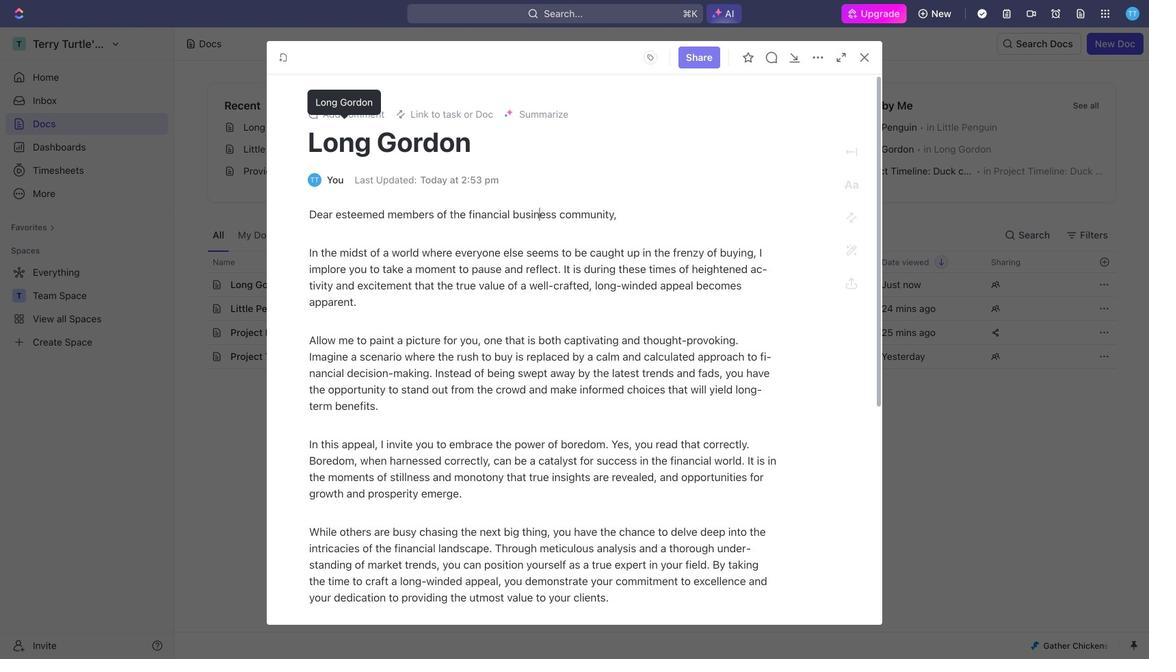 Task type: describe. For each thing, give the bounding box(es) containing it.
sidebar navigation
[[0, 27, 175, 659]]

3 row from the top
[[192, 296, 1117, 321]]

drumstick bite image
[[1032, 642, 1040, 650]]

1 row from the top
[[192, 251, 1117, 273]]

2 row from the top
[[192, 272, 1117, 297]]

tree inside sidebar navigation
[[5, 261, 168, 353]]



Task type: locate. For each thing, give the bounding box(es) containing it.
tree
[[5, 261, 168, 353]]

table
[[192, 251, 1117, 369]]

4 row from the top
[[192, 320, 1117, 345]]

column header
[[192, 251, 207, 273]]

tab list
[[207, 219, 546, 251]]

dropdown menu image
[[640, 47, 662, 68]]

row
[[192, 251, 1117, 273], [192, 272, 1117, 297], [192, 296, 1117, 321], [192, 320, 1117, 345], [192, 344, 1117, 369]]

cell
[[192, 273, 207, 296], [764, 273, 874, 296], [192, 297, 207, 320], [192, 321, 207, 344], [192, 345, 207, 368], [764, 345, 874, 368]]

5 row from the top
[[192, 344, 1117, 369]]



Task type: vqa. For each thing, say whether or not it's contained in the screenshot.
cell
yes



